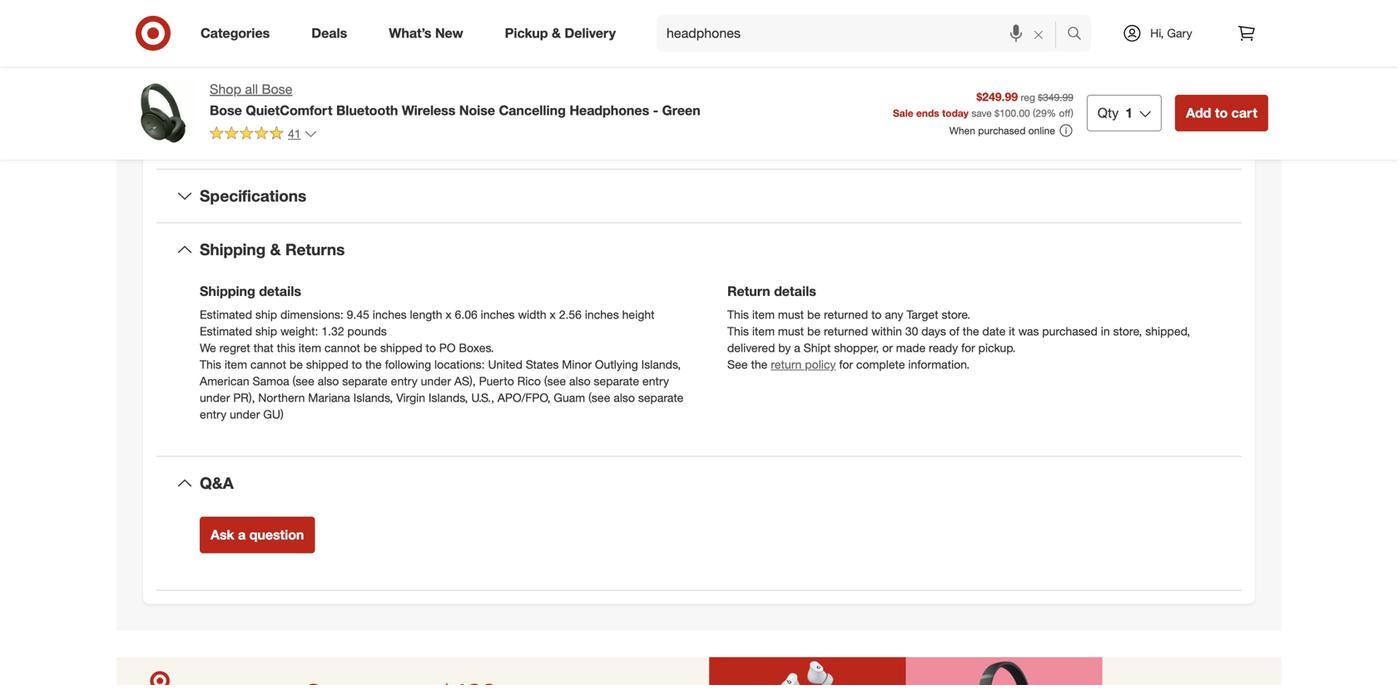 Task type: vqa. For each thing, say whether or not it's contained in the screenshot.
WHITE
yes



Task type: describe. For each thing, give the bounding box(es) containing it.
off
[[1059, 107, 1071, 119]]

1.32
[[322, 324, 344, 339]]

po
[[439, 341, 456, 355]]

pickup & delivery
[[505, 25, 616, 41]]

be inside shipping details estimated ship dimensions: 9.45 inches length x 6.06 inches width x 2.56 inches height estimated ship weight: 1.32 pounds we regret that this item cannot be shipped to po boxes.
[[364, 341, 377, 355]]

0 horizontal spatial cannot
[[250, 357, 286, 372]]

states
[[526, 357, 559, 372]]

by
[[779, 341, 791, 355]]

$249.99
[[977, 90, 1018, 104]]

on-
[[362, 70, 379, 84]]

height
[[622, 308, 655, 322]]

cart
[[1232, 105, 1258, 121]]

in
[[1101, 324, 1110, 339]]

0 vertical spatial under
[[421, 374, 451, 389]]

2 horizontal spatial entry
[[643, 374, 669, 389]]

complete
[[856, 357, 905, 372]]

2 x from the left
[[550, 308, 556, 322]]

categories
[[201, 25, 270, 41]]

comfort,
[[256, 93, 300, 108]]

0 horizontal spatial also
[[318, 374, 339, 389]]

41 link
[[210, 126, 318, 145]]

hi,
[[1151, 26, 1164, 40]]

1 x from the left
[[446, 308, 452, 322]]

united
[[488, 357, 523, 372]]

item down regret
[[225, 357, 247, 372]]

41
[[288, 126, 301, 141]]

details for shipping
[[259, 283, 301, 300]]

advertisement region
[[117, 658, 1282, 686]]

see
[[728, 357, 748, 372]]

& for pickup
[[552, 25, 561, 41]]

weight:
[[281, 324, 318, 339]]

quietcomfort
[[246, 102, 333, 118]]

1 horizontal spatial islands,
[[429, 391, 468, 405]]

days
[[922, 324, 946, 339]]

day
[[234, 93, 253, 108]]

shop all bose bose quietcomfort bluetooth wireless noise cancelling headphones - green
[[210, 81, 701, 118]]

width
[[518, 308, 547, 322]]

add to cart button
[[1176, 95, 1269, 132]]

gu)
[[263, 407, 284, 422]]

1 horizontal spatial bose
[[262, 81, 293, 97]]

shipping for shipping details estimated ship dimensions: 9.45 inches length x 6.06 inches width x 2.56 inches height estimated ship weight: 1.32 pounds we regret that this item cannot be shipped to po boxes.
[[200, 283, 255, 300]]

mariana
[[308, 391, 350, 405]]

%
[[1047, 107, 1056, 119]]

when purchased online
[[950, 125, 1055, 137]]

delivery
[[565, 25, 616, 41]]

within
[[872, 324, 902, 339]]

pr),
[[233, 391, 255, 405]]

1 returned from the top
[[824, 308, 868, 322]]

when
[[950, 125, 976, 137]]

toggles
[[399, 70, 438, 84]]

1 horizontal spatial also
[[569, 374, 591, 389]]

u.s.,
[[471, 391, 494, 405]]

1 vertical spatial this
[[728, 324, 749, 339]]

reg
[[1021, 91, 1035, 104]]

black,
[[216, 116, 248, 131]]

personalize your sound with customizable listening modes
[[216, 23, 521, 38]]

modes
[[485, 23, 521, 38]]

american
[[200, 374, 249, 389]]

add
[[1186, 105, 1212, 121]]

1 vertical spatial under
[[200, 391, 230, 405]]

virgin
[[396, 391, 425, 405]]

1 horizontal spatial the
[[751, 357, 768, 372]]

return
[[728, 283, 771, 300]]

dimensions:
[[281, 308, 344, 322]]

30
[[905, 324, 918, 339]]

cannot inside shipping details estimated ship dimensions: 9.45 inches length x 6.06 inches width x 2.56 inches height estimated ship weight: 1.32 pounds we regret that this item cannot be shipped to po boxes.
[[325, 341, 360, 355]]

100.00
[[1000, 107, 1030, 119]]

ready
[[929, 341, 958, 355]]

shipped inside shipping details estimated ship dimensions: 9.45 inches length x 6.06 inches width x 2.56 inches height estimated ship weight: 1.32 pounds we regret that this item cannot be shipped to po boxes.
[[380, 341, 423, 355]]

2 estimated from the top
[[200, 324, 252, 339]]

0 vertical spatial with
[[341, 23, 363, 38]]

new
[[435, 25, 463, 41]]

white
[[252, 116, 282, 131]]

pickup & delivery link
[[491, 15, 637, 52]]

date
[[983, 324, 1006, 339]]

personalize
[[216, 23, 276, 38]]

1
[[1126, 105, 1133, 121]]

wireless
[[402, 102, 456, 118]]

apo/fpo,
[[498, 391, 551, 405]]

shipping & returns button
[[156, 224, 1242, 277]]

1 vertical spatial shipped
[[306, 357, 348, 372]]

What can we help you find? suggestions appear below search field
[[657, 15, 1071, 52]]

listening
[[438, 23, 482, 38]]

samoa
[[253, 374, 289, 389]]

ear
[[379, 70, 396, 84]]

this
[[277, 341, 295, 355]]

return
[[771, 357, 802, 372]]

any
[[885, 308, 904, 322]]

0 vertical spatial for
[[962, 341, 975, 355]]

from
[[235, 70, 259, 84]]

2 horizontal spatial islands,
[[642, 357, 681, 372]]

1 horizontal spatial entry
[[391, 374, 418, 389]]

to left calls
[[297, 70, 307, 84]]

following
[[385, 357, 431, 372]]

sound
[[305, 23, 338, 38]]

what's new
[[389, 25, 463, 41]]

that
[[254, 341, 274, 355]]

2 vertical spatial this
[[200, 357, 221, 372]]

-
[[653, 102, 659, 118]]



Task type: locate. For each thing, give the bounding box(es) containing it.
pounds
[[347, 324, 387, 339]]

1 details from the left
[[259, 283, 301, 300]]

entry down american
[[200, 407, 227, 422]]

1 ship from the top
[[255, 308, 277, 322]]

shipping inside "dropdown button"
[[200, 240, 266, 259]]

search button
[[1060, 15, 1100, 55]]

1 vertical spatial estimated
[[200, 324, 252, 339]]

noise
[[459, 102, 495, 118]]

shipping inside shipping details estimated ship dimensions: 9.45 inches length x 6.06 inches width x 2.56 inches height estimated ship weight: 1.32 pounds we regret that this item cannot be shipped to po boxes.
[[200, 283, 255, 300]]

9.45
[[347, 308, 370, 322]]

rico
[[517, 374, 541, 389]]

image of bose quietcomfort bluetooth wireless noise cancelling headphones - green image
[[130, 80, 196, 147]]

1 horizontal spatial (see
[[544, 374, 566, 389]]

puerto
[[479, 374, 514, 389]]

1 vertical spatial for
[[839, 357, 853, 372]]

(see up northern
[[293, 374, 314, 389]]

0 vertical spatial bose
[[262, 81, 293, 97]]

for right ready
[[962, 341, 975, 355]]

1 vertical spatial &
[[270, 240, 281, 259]]

cannot up samoa
[[250, 357, 286, 372]]

1 horizontal spatial a
[[794, 341, 801, 355]]

the down pounds
[[365, 357, 382, 372]]

1 vertical spatial cannot
[[250, 357, 286, 372]]

inches up pounds
[[373, 308, 407, 322]]

details up dimensions:
[[259, 283, 301, 300]]

save
[[972, 107, 992, 119]]

search
[[1060, 27, 1100, 43]]

29
[[1036, 107, 1047, 119]]

0 horizontal spatial inches
[[373, 308, 407, 322]]

item down return
[[752, 308, 775, 322]]

green inside shop all bose bose quietcomfort bluetooth wireless noise cancelling headphones - green
[[662, 102, 701, 118]]

details inside the return details this item must be returned to any target store. this item must be returned within 30 days of the date it was purchased in store, shipped, delivered by a shipt shopper, or made ready for pickup. see the return policy for complete information.
[[774, 283, 816, 300]]

united states minor outlying islands, american samoa (see also separate entry under as), puerto rico (see also separate entry under pr), northern mariana islands, virgin islands, u.s., apo/fpo, guam (see also separate entry under gu)
[[200, 357, 684, 422]]

purchased left in
[[1042, 324, 1098, 339]]

0 vertical spatial cannot
[[325, 341, 360, 355]]

green right cypress
[[450, 116, 482, 131]]

also down minor
[[569, 374, 591, 389]]

bose down shop
[[210, 102, 242, 118]]

& for shipping
[[270, 240, 281, 259]]

smoke,
[[285, 116, 324, 131]]

1 vertical spatial with
[[337, 70, 359, 84]]

0 horizontal spatial green
[[450, 116, 482, 131]]

1 horizontal spatial &
[[552, 25, 561, 41]]

(
[[1033, 107, 1036, 119]]

limited
[[327, 116, 362, 131]]

today
[[942, 107, 969, 119]]

1 horizontal spatial inches
[[481, 308, 515, 322]]

0 horizontal spatial purchased
[[978, 125, 1026, 137]]

store,
[[1113, 324, 1142, 339]]

(see
[[293, 374, 314, 389], [544, 374, 566, 389], [589, 391, 611, 405]]

returns
[[285, 240, 345, 259]]

this down return
[[728, 308, 749, 322]]

with
[[341, 23, 363, 38], [337, 70, 359, 84]]

0 horizontal spatial for
[[839, 357, 853, 372]]

deals
[[312, 25, 347, 41]]

$
[[995, 107, 1000, 119]]

bluetooth
[[336, 102, 398, 118]]

0 vertical spatial returned
[[824, 308, 868, 322]]

of
[[950, 324, 960, 339]]

entry down following
[[391, 374, 418, 389]]

2 vertical spatial under
[[230, 407, 260, 422]]

separate
[[342, 374, 388, 389], [594, 374, 639, 389], [638, 391, 684, 405]]

q&a button
[[156, 457, 1242, 510]]

also
[[318, 374, 339, 389], [569, 374, 591, 389], [614, 391, 635, 405]]

shipped
[[380, 341, 423, 355], [306, 357, 348, 372]]

to inside shipping details estimated ship dimensions: 9.45 inches length x 6.06 inches width x 2.56 inches height estimated ship weight: 1.32 pounds we regret that this item cannot be shipped to po boxes.
[[426, 341, 436, 355]]

1 vertical spatial must
[[778, 324, 804, 339]]

also up mariana
[[318, 374, 339, 389]]

islands, left virgin
[[353, 391, 393, 405]]

locations:
[[435, 357, 485, 372]]

& right pickup
[[552, 25, 561, 41]]

1 vertical spatial purchased
[[1042, 324, 1098, 339]]

shipping up regret
[[200, 283, 255, 300]]

was
[[1019, 324, 1039, 339]]

be
[[807, 308, 821, 322], [807, 324, 821, 339], [364, 341, 377, 355], [290, 357, 303, 372]]

& inside shipping & returns "dropdown button"
[[270, 240, 281, 259]]

2 must from the top
[[778, 324, 804, 339]]

a right by
[[794, 341, 801, 355]]

to right the add
[[1215, 105, 1228, 121]]

delivered
[[728, 341, 775, 355]]

2 horizontal spatial (see
[[589, 391, 611, 405]]

islands, down the as),
[[429, 391, 468, 405]]

0 vertical spatial shipping
[[200, 240, 266, 259]]

1 horizontal spatial green
[[662, 102, 701, 118]]

0 horizontal spatial a
[[238, 527, 246, 543]]

1 horizontal spatial x
[[550, 308, 556, 322]]

cancelling
[[499, 102, 566, 118]]

2 returned from the top
[[824, 324, 868, 339]]

pickup
[[505, 25, 548, 41]]

1 vertical spatial returned
[[824, 324, 868, 339]]

a
[[794, 341, 801, 355], [238, 527, 246, 543]]

minor
[[562, 357, 592, 372]]

1 inches from the left
[[373, 308, 407, 322]]

the right of
[[963, 324, 979, 339]]

0 vertical spatial a
[[794, 341, 801, 355]]

details
[[259, 283, 301, 300], [774, 283, 816, 300]]

to inside button
[[1215, 105, 1228, 121]]

item down weight:
[[299, 341, 321, 355]]

to left 'po'
[[426, 341, 436, 355]]

information.
[[909, 357, 970, 372]]

green
[[662, 102, 701, 118], [450, 116, 482, 131]]

1 vertical spatial a
[[238, 527, 246, 543]]

details inside shipping details estimated ship dimensions: 9.45 inches length x 6.06 inches width x 2.56 inches height estimated ship weight: 1.32 pounds we regret that this item cannot be shipped to po boxes.
[[259, 283, 301, 300]]

2 horizontal spatial inches
[[585, 308, 619, 322]]

2 details from the left
[[774, 283, 816, 300]]

also down outlying
[[614, 391, 635, 405]]

(see down states
[[544, 374, 566, 389]]

0 vertical spatial must
[[778, 308, 804, 322]]

0 horizontal spatial the
[[365, 357, 382, 372]]

islands, right outlying
[[642, 357, 681, 372]]

purchased inside the return details this item must be returned to any target store. this item must be returned within 30 days of the date it was purchased in store, shipped, delivered by a shipt shopper, or made ready for pickup. see the return policy for complete information.
[[1042, 324, 1098, 339]]

store.
[[942, 308, 971, 322]]

shipped up following
[[380, 341, 423, 355]]

for
[[962, 341, 975, 355], [839, 357, 853, 372]]

shipping & returns
[[200, 240, 345, 259]]

1 must from the top
[[778, 308, 804, 322]]

what's new link
[[375, 15, 484, 52]]

this up 'delivered'
[[728, 324, 749, 339]]

cypress
[[404, 116, 447, 131]]

purchased
[[978, 125, 1026, 137], [1042, 324, 1098, 339]]

or
[[883, 341, 893, 355]]

to down pounds
[[352, 357, 362, 372]]

1 vertical spatial ship
[[255, 324, 277, 339]]

1 estimated from the top
[[200, 308, 252, 322]]

inches right 6.06
[[481, 308, 515, 322]]

shipping details estimated ship dimensions: 9.45 inches length x 6.06 inches width x 2.56 inches height estimated ship weight: 1.32 pounds we regret that this item cannot be shipped to po boxes.
[[200, 283, 655, 355]]

deals link
[[297, 15, 368, 52]]

return policy link
[[771, 357, 836, 372]]

green right -
[[662, 102, 701, 118]]

for down the shopper,
[[839, 357, 853, 372]]

a right ask
[[238, 527, 246, 543]]

2 shipping from the top
[[200, 283, 255, 300]]

0 horizontal spatial (see
[[293, 374, 314, 389]]

length
[[410, 308, 442, 322]]

1 shipping from the top
[[200, 240, 266, 259]]

specifications button
[[156, 170, 1242, 223]]

0 horizontal spatial islands,
[[353, 391, 393, 405]]

0 horizontal spatial details
[[259, 283, 301, 300]]

x left 6.06
[[446, 308, 452, 322]]

0 horizontal spatial bose
[[210, 102, 242, 118]]

)
[[1071, 107, 1074, 119]]

2 horizontal spatial also
[[614, 391, 635, 405]]

1 horizontal spatial for
[[962, 341, 975, 355]]

entry down height
[[643, 374, 669, 389]]

a inside ask a question button
[[238, 527, 246, 543]]

& left returns
[[270, 240, 281, 259]]

shipping for shipping & returns
[[200, 240, 266, 259]]

$349.99
[[1038, 91, 1074, 104]]

2 ship from the top
[[255, 324, 277, 339]]

0 vertical spatial ship
[[255, 308, 277, 322]]

1 horizontal spatial details
[[774, 283, 816, 300]]

made
[[896, 341, 926, 355]]

gary
[[1167, 26, 1193, 40]]

details right return
[[774, 283, 816, 300]]

details for return
[[774, 283, 816, 300]]

1 horizontal spatial shipped
[[380, 341, 423, 355]]

bose up the quietcomfort
[[262, 81, 293, 97]]

calls
[[310, 70, 334, 84]]

this down we
[[200, 357, 221, 372]]

to inside the return details this item must be returned to any target store. this item must be returned within 30 days of the date it was purchased in store, shipped, delivered by a shipt shopper, or made ready for pickup. see the return policy for complete information.
[[872, 308, 882, 322]]

with right sound at the top left
[[341, 23, 363, 38]]

1 vertical spatial shipping
[[200, 283, 255, 300]]

add to cart
[[1186, 105, 1258, 121]]

0 vertical spatial &
[[552, 25, 561, 41]]

0 vertical spatial this
[[728, 308, 749, 322]]

with left on- on the left top of page
[[337, 70, 359, 84]]

all-day comfort, iconic design
[[216, 93, 372, 108]]

cannot up this item cannot be shipped to the following locations:
[[325, 341, 360, 355]]

0 vertical spatial purchased
[[978, 125, 1026, 137]]

2 horizontal spatial the
[[963, 324, 979, 339]]

item up 'delivered'
[[752, 324, 775, 339]]

under down american
[[200, 391, 230, 405]]

outlying
[[595, 357, 638, 372]]

item inside shipping details estimated ship dimensions: 9.45 inches length x 6.06 inches width x 2.56 inches height estimated ship weight: 1.32 pounds we regret that this item cannot be shipped to po boxes.
[[299, 341, 321, 355]]

purchased down $
[[978, 125, 1026, 137]]

item
[[752, 308, 775, 322], [752, 324, 775, 339], [299, 341, 321, 355], [225, 357, 247, 372]]

must
[[778, 308, 804, 322], [778, 324, 804, 339]]

0 horizontal spatial &
[[270, 240, 281, 259]]

ask a question
[[211, 527, 304, 543]]

0 vertical spatial shipped
[[380, 341, 423, 355]]

shipping down 'specifications' at the left top of the page
[[200, 240, 266, 259]]

2 inches from the left
[[481, 308, 515, 322]]

under down pr),
[[230, 407, 260, 422]]

under down locations:
[[421, 374, 451, 389]]

design
[[337, 93, 372, 108]]

all
[[245, 81, 258, 97]]

0 vertical spatial estimated
[[200, 308, 252, 322]]

online
[[1029, 125, 1055, 137]]

1 vertical spatial bose
[[210, 102, 242, 118]]

your
[[279, 23, 302, 38]]

target
[[907, 308, 939, 322]]

& inside pickup & delivery link
[[552, 25, 561, 41]]

under
[[421, 374, 451, 389], [200, 391, 230, 405], [230, 407, 260, 422]]

we
[[200, 341, 216, 355]]

0 horizontal spatial shipped
[[306, 357, 348, 372]]

1 horizontal spatial purchased
[[1042, 324, 1098, 339]]

0 horizontal spatial entry
[[200, 407, 227, 422]]

to left any
[[872, 308, 882, 322]]

(see right guam
[[589, 391, 611, 405]]

go from music to calls with on-ear toggles
[[216, 70, 438, 84]]

1 horizontal spatial cannot
[[325, 341, 360, 355]]

this item cannot be shipped to the following locations:
[[200, 357, 485, 372]]

3 inches from the left
[[585, 308, 619, 322]]

categories link
[[186, 15, 291, 52]]

the down 'delivered'
[[751, 357, 768, 372]]

shipped up mariana
[[306, 357, 348, 372]]

0 horizontal spatial x
[[446, 308, 452, 322]]

x left 2.56
[[550, 308, 556, 322]]

bose
[[262, 81, 293, 97], [210, 102, 242, 118]]

returned
[[824, 308, 868, 322], [824, 324, 868, 339]]

a inside the return details this item must be returned to any target store. this item must be returned within 30 days of the date it was purchased in store, shipped, delivered by a shipt shopper, or made ready for pickup. see the return policy for complete information.
[[794, 341, 801, 355]]

inches right 2.56
[[585, 308, 619, 322]]



